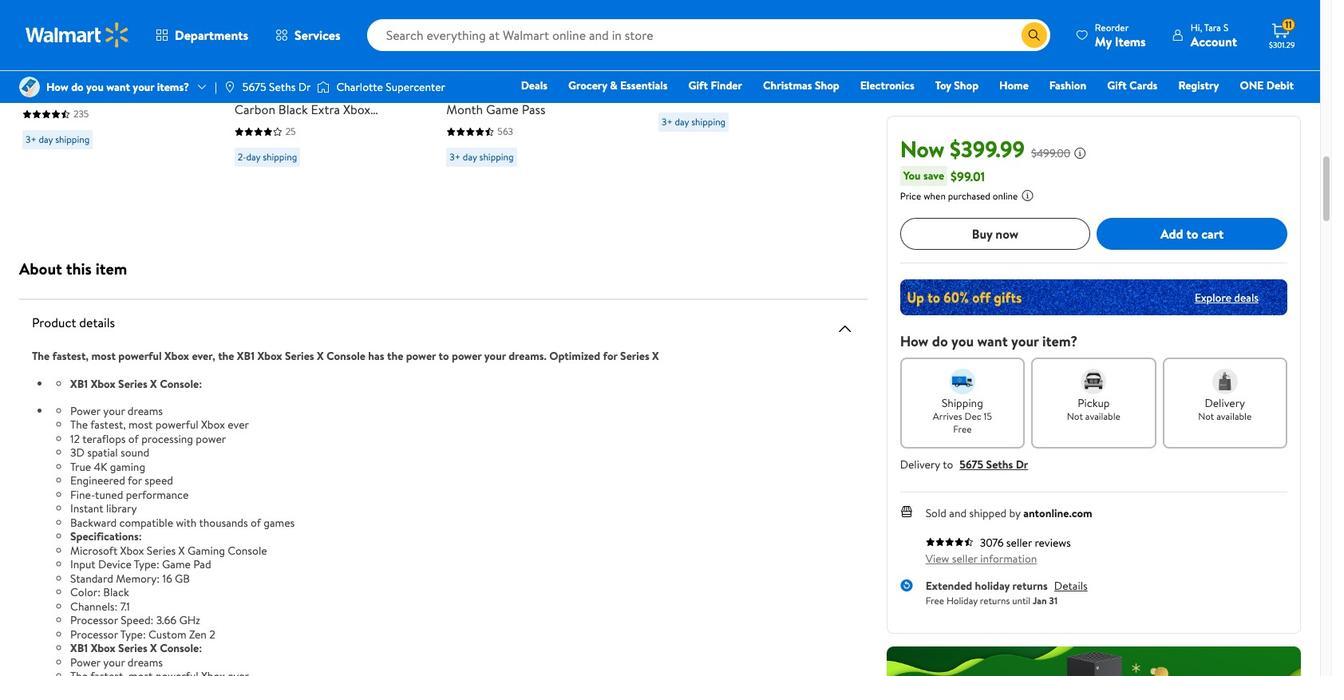 Task type: vqa. For each thing, say whether or not it's contained in the screenshot.
Fashion
yes



Task type: locate. For each thing, give the bounding box(es) containing it.
3d
[[70, 445, 85, 461]]

power left ever
[[196, 431, 226, 447]]

now inside 'now $419.99 $599.99 xbox series x 1tb ssd console w/ xbox wireless controller carbon black   extra xbox wireless controller carbon black'
[[234, 42, 263, 61]]

search icon image
[[1028, 29, 1041, 42]]

 image
[[19, 77, 40, 97], [317, 79, 330, 95]]

0 horizontal spatial seths
[[269, 79, 296, 95]]

the right "has"
[[387, 348, 403, 364]]

game inside now $289.99 $369.98 xbox series s   xbox wireless controller robot white   3 month game pass
[[486, 101, 519, 118]]

x inside 'now $419.99 $599.99 xbox series x 1tb ssd console w/ xbox wireless controller carbon black   extra xbox wireless controller carbon black'
[[301, 65, 308, 83]]

shipping for $259.99
[[692, 115, 726, 129]]

2 vertical spatial to
[[943, 457, 954, 473]]

1 gift from the left
[[689, 77, 708, 93]]

fastest, up spatial
[[90, 417, 126, 433]]

to inside button
[[1187, 225, 1199, 243]]

speed:
[[121, 612, 154, 628]]

powerful
[[118, 348, 162, 364], [155, 417, 199, 433]]

fastest, down product details on the left top of page
[[52, 348, 89, 364]]

1 horizontal spatial want
[[978, 331, 1008, 351]]

charlotte
[[336, 79, 383, 95]]

0 vertical spatial 3+ day shipping
[[662, 115, 726, 129]]

day for $349.00
[[39, 133, 53, 146]]

dr
[[298, 79, 311, 95], [1016, 457, 1029, 473]]

legal information image
[[1021, 189, 1034, 202]]

channels:
[[70, 598, 118, 614]]

1 vertical spatial of
[[251, 515, 261, 531]]

delivery
[[1205, 395, 1246, 411], [900, 457, 941, 473]]

gift cards link
[[1100, 77, 1165, 94]]

ghz
[[179, 612, 200, 628]]

gift left cards
[[1108, 77, 1127, 93]]

month
[[447, 101, 483, 118]]

1 horizontal spatial do
[[932, 331, 948, 351]]

ever,
[[192, 348, 215, 364]]

power down the channels:
[[70, 654, 101, 670]]

3+ day shipping for $289.99
[[450, 150, 514, 164]]

0 vertical spatial console
[[359, 65, 404, 83]]

0 horizontal spatial want
[[106, 79, 130, 95]]

shipping for $419.99
[[263, 150, 297, 164]]

grocery
[[569, 77, 607, 93]]

shop for toy shop
[[954, 77, 979, 93]]

0 horizontal spatial delivery
[[900, 457, 941, 473]]

now left $289.99
[[447, 42, 475, 61]]

how for how do you want your item?
[[900, 331, 929, 351]]

1 vertical spatial power
[[70, 654, 101, 670]]

3+ day shipping down 563
[[450, 150, 514, 164]]

s
[[1224, 20, 1229, 34], [513, 65, 520, 83], [782, 65, 789, 83]]

1 not from the left
[[1067, 410, 1083, 423]]

7.1
[[120, 598, 130, 614]]

1 vertical spatial free
[[926, 594, 945, 607]]

0 horizontal spatial do
[[71, 79, 84, 95]]

how right product details image
[[900, 331, 929, 351]]

2 vertical spatial console
[[228, 543, 267, 558]]

debit
[[1267, 77, 1294, 93]]

not down intent image for pickup
[[1067, 410, 1083, 423]]

 image down "walmart" image
[[19, 77, 40, 97]]

not inside delivery not available
[[1199, 410, 1215, 423]]

registry link
[[1172, 77, 1227, 94]]

5675 down the dec
[[960, 457, 984, 473]]

1 horizontal spatial delivery
[[1205, 395, 1246, 411]]

2 vertical spatial xb1
[[70, 640, 88, 656]]

gaming
[[188, 543, 225, 558]]

0 horizontal spatial power
[[196, 431, 226, 447]]

game inside power your dreams the fastest, most powerful xbox ever 12 teraflops of processing power 3d spatial sound true 4k gaming engineered for speed fine-tuned performance instant library backward compatible with thousands of games specifications: microsoft xbox series x gaming console input device type: game pad standard memory: 16 gb color: black channels: 7.1 processor speed: 3.66 ghz processor type: custom zen 2 xb1 xbox series x console: power your dreams
[[162, 556, 191, 572]]

christmas
[[763, 77, 812, 93]]

your down the speed:
[[103, 654, 125, 670]]

console inside power your dreams the fastest, most powerful xbox ever 12 teraflops of processing power 3d spatial sound true 4k gaming engineered for speed fine-tuned performance instant library backward compatible with thousands of games specifications: microsoft xbox series x gaming console input device type: game pad standard memory: 16 gb color: black channels: 7.1 processor speed: 3.66 ghz processor type: custom zen 2 xb1 xbox series x console: power your dreams
[[228, 543, 267, 558]]

account
[[1191, 32, 1238, 50]]

2 gift from the left
[[1108, 77, 1127, 93]]

xbox inside now $349.00 $559.99 xbox series x – forza horizon 5 bundle
[[22, 65, 50, 83]]

not down intent image for delivery
[[1199, 410, 1215, 423]]

processor
[[70, 612, 118, 628], [70, 626, 118, 642]]

2 vertical spatial 3+ day shipping
[[450, 150, 514, 164]]

for right optimized
[[603, 348, 618, 364]]

sold and shipped by antonline.com
[[926, 505, 1093, 521]]

powerful inside power your dreams the fastest, most powerful xbox ever 12 teraflops of processing power 3d spatial sound true 4k gaming engineered for speed fine-tuned performance instant library backward compatible with thousands of games specifications: microsoft xbox series x gaming console input device type: game pad standard memory: 16 gb color: black channels: 7.1 processor speed: 3.66 ghz processor type: custom zen 2 xb1 xbox series x console: power your dreams
[[155, 417, 199, 433]]

2 product group from the left
[[234, 0, 411, 173]]

product details image
[[836, 319, 855, 339]]

compatible
[[119, 515, 173, 531]]

gb
[[175, 570, 190, 586]]

powerful up xb1 xbox series x console:
[[118, 348, 162, 364]]

s right tara
[[1224, 20, 1229, 34]]

|
[[215, 79, 217, 95]]

1 vertical spatial game
[[162, 556, 191, 572]]

1 horizontal spatial 5675
[[960, 457, 984, 473]]

black up 25
[[279, 101, 308, 118]]

1 horizontal spatial power
[[406, 348, 436, 364]]

the right the ever,
[[218, 348, 234, 364]]

2 horizontal spatial to
[[1187, 225, 1199, 243]]

5675 seths dr button
[[960, 457, 1029, 473]]

0 horizontal spatial of
[[128, 431, 139, 447]]

1 vertical spatial microsoft
[[70, 543, 118, 558]]

0 vertical spatial delivery
[[1205, 395, 1246, 411]]

1 horizontal spatial returns
[[1013, 578, 1048, 594]]

0 vertical spatial to
[[1187, 225, 1199, 243]]

0 vertical spatial power
[[70, 403, 101, 419]]

1 horizontal spatial you
[[952, 331, 974, 351]]

cart
[[1202, 225, 1224, 243]]

services button
[[262, 16, 354, 54]]

xbox
[[22, 65, 50, 83], [234, 65, 262, 83], [447, 65, 474, 83], [523, 65, 550, 83], [716, 65, 743, 83], [251, 83, 279, 101], [343, 101, 371, 118], [164, 348, 189, 364], [257, 348, 282, 364], [91, 376, 116, 392], [201, 417, 225, 433], [120, 543, 144, 558], [91, 640, 116, 656]]

delivery inside delivery not available
[[1205, 395, 1246, 411]]

xbox right w/
[[251, 83, 279, 101]]

xbox down "walmart" image
[[22, 65, 50, 83]]

2 available from the left
[[1217, 410, 1252, 423]]

0 horizontal spatial 3+
[[26, 133, 36, 146]]

price
[[900, 189, 922, 203]]

for left speed
[[128, 473, 142, 489]]

0 horizontal spatial free
[[926, 594, 945, 607]]

shop for christmas shop
[[815, 77, 840, 93]]

information
[[981, 551, 1037, 567]]

to
[[1187, 225, 1199, 243], [439, 348, 449, 364], [943, 457, 954, 473]]

day down bundle
[[39, 133, 53, 146]]

s down $299.00
[[782, 65, 789, 83]]

console: down ghz
[[160, 640, 202, 656]]

you
[[86, 79, 104, 95], [952, 331, 974, 351]]

3
[[580, 83, 586, 101]]

0 horizontal spatial wireless
[[234, 118, 280, 136]]

0 horizontal spatial 5675
[[243, 79, 266, 95]]

day down month
[[463, 150, 477, 164]]

0 horizontal spatial 3+ day shipping
[[26, 133, 90, 146]]

1 processor from the top
[[70, 612, 118, 628]]

gift
[[689, 77, 708, 93], [1108, 77, 1127, 93]]

delivery to 5675 seths dr
[[900, 457, 1029, 473]]

now inside now $289.99 $369.98 xbox series s   xbox wireless controller robot white   3 month game pass
[[447, 42, 475, 61]]

type: down 7.1
[[120, 626, 146, 642]]

2 vertical spatial black
[[103, 584, 129, 600]]

game up 563
[[486, 101, 519, 118]]

1 vertical spatial you
[[952, 331, 974, 351]]

add to cart
[[1161, 225, 1224, 243]]

dreams down custom
[[128, 654, 163, 670]]

3+ down essentials
[[662, 115, 673, 129]]

2 console: from the top
[[160, 640, 202, 656]]

day down gift finder
[[675, 115, 689, 129]]

s inside now $259.99 $299.00 microsoft xbox series s
[[782, 65, 789, 83]]

series down $289.99
[[477, 65, 510, 83]]

save
[[924, 168, 945, 184]]

you for how do you want your items?
[[86, 79, 104, 95]]

returns left the until
[[980, 594, 1010, 607]]

do for how do you want your item?
[[932, 331, 948, 351]]

1 horizontal spatial  image
[[317, 79, 330, 95]]

1 vertical spatial delivery
[[900, 457, 941, 473]]

jan
[[1033, 594, 1047, 607]]

0 horizontal spatial available
[[1086, 410, 1121, 423]]

microsoft down $259.99
[[659, 65, 713, 83]]

1 horizontal spatial shop
[[954, 77, 979, 93]]

not
[[1067, 410, 1083, 423], [1199, 410, 1215, 423]]

now left $259.99
[[659, 42, 687, 61]]

1 horizontal spatial not
[[1199, 410, 1215, 423]]

1 horizontal spatial 3+
[[450, 150, 461, 164]]

1 horizontal spatial seller
[[1007, 535, 1032, 551]]

0 vertical spatial fastest,
[[52, 348, 89, 364]]

1 horizontal spatial seths
[[986, 457, 1013, 473]]

you up 'intent image for shipping'
[[952, 331, 974, 351]]

1 console: from the top
[[160, 376, 202, 392]]

to left 5675 seths dr "button"
[[943, 457, 954, 473]]

0 vertical spatial microsoft
[[659, 65, 713, 83]]

3+ for now $349.00
[[26, 133, 36, 146]]

1 horizontal spatial of
[[251, 515, 261, 531]]

1 horizontal spatial s
[[782, 65, 789, 83]]

black inside power your dreams the fastest, most powerful xbox ever 12 teraflops of processing power 3d spatial sound true 4k gaming engineered for speed fine-tuned performance instant library backward compatible with thousands of games specifications: microsoft xbox series x gaming console input device type: game pad standard memory: 16 gb color: black channels: 7.1 processor speed: 3.66 ghz processor type: custom zen 2 xb1 xbox series x console: power your dreams
[[103, 584, 129, 600]]

1 horizontal spatial wireless
[[282, 83, 327, 101]]

the inside power your dreams the fastest, most powerful xbox ever 12 teraflops of processing power 3d spatial sound true 4k gaming engineered for speed fine-tuned performance instant library backward compatible with thousands of games specifications: microsoft xbox series x gaming console input device type: game pad standard memory: 16 gb color: black channels: 7.1 processor speed: 3.66 ghz processor type: custom zen 2 xb1 xbox series x console: power your dreams
[[70, 417, 88, 433]]

seller right 3076
[[1007, 535, 1032, 551]]

–
[[99, 65, 106, 83]]

0 horizontal spatial s
[[513, 65, 520, 83]]

day for $259.99
[[675, 115, 689, 129]]

1 horizontal spatial free
[[953, 422, 972, 436]]

seths up the sold and shipped by antonline.com
[[986, 457, 1013, 473]]

seths down $419.99 in the top of the page
[[269, 79, 296, 95]]

the
[[32, 348, 50, 364], [70, 417, 88, 433]]

for
[[603, 348, 618, 364], [128, 473, 142, 489]]

deals
[[1235, 289, 1259, 305]]

robot
[[507, 83, 541, 101]]

series right optimized
[[620, 348, 650, 364]]

series inside now $289.99 $369.98 xbox series s   xbox wireless controller robot white   3 month game pass
[[477, 65, 510, 83]]

0 horizontal spatial microsoft
[[70, 543, 118, 558]]

console down thousands
[[228, 543, 267, 558]]

now left $419.99 in the top of the page
[[234, 42, 263, 61]]

want left item?
[[978, 331, 1008, 351]]

1 horizontal spatial available
[[1217, 410, 1252, 423]]

available
[[1086, 410, 1121, 423], [1217, 410, 1252, 423]]

power right "has"
[[406, 348, 436, 364]]

xbox up 2356
[[716, 65, 743, 83]]

by
[[1010, 505, 1021, 521]]

forza
[[109, 65, 140, 83]]

0 horizontal spatial the
[[218, 348, 234, 364]]

of left "games"
[[251, 515, 261, 531]]

console inside 'now $419.99 $599.99 xbox series x 1tb ssd console w/ xbox wireless controller carbon black   extra xbox wireless controller carbon black'
[[359, 65, 404, 83]]

black down device
[[103, 584, 129, 600]]

4 product group from the left
[[659, 0, 836, 173]]

now up bundle
[[22, 42, 51, 61]]

2-
[[238, 150, 246, 164]]

1 vertical spatial dr
[[1016, 457, 1029, 473]]

walmart image
[[26, 22, 129, 48]]

carbon down 5675 seths dr at the top left
[[234, 101, 275, 118]]

0 horizontal spatial most
[[91, 348, 116, 364]]

how down $349.00
[[46, 79, 69, 95]]

0 vertical spatial dr
[[298, 79, 311, 95]]

0 vertical spatial type:
[[134, 556, 159, 572]]

shipping for $349.00
[[55, 133, 90, 146]]

want right –
[[106, 79, 130, 95]]

walmart+
[[1247, 100, 1294, 116]]

shop right toy
[[954, 77, 979, 93]]

3 product group from the left
[[447, 0, 624, 173]]

series down $419.99 in the top of the page
[[265, 65, 298, 83]]

xbox right the ever,
[[257, 348, 282, 364]]

free inside the shipping arrives dec 15 free
[[953, 422, 972, 436]]

s inside now $289.99 $369.98 xbox series s   xbox wireless controller robot white   3 month game pass
[[513, 65, 520, 83]]

microsoft down backward
[[70, 543, 118, 558]]

processor down color:
[[70, 612, 118, 628]]

most down details
[[91, 348, 116, 364]]

1 vertical spatial powerful
[[155, 417, 199, 433]]

black
[[279, 101, 308, 118], [234, 136, 264, 153], [103, 584, 129, 600]]

0 vertical spatial do
[[71, 79, 84, 95]]

2 shop from the left
[[954, 77, 979, 93]]

series down the speed:
[[118, 640, 148, 656]]

1 horizontal spatial the
[[70, 417, 88, 433]]

wireless up 2-day shipping
[[234, 118, 280, 136]]

wireless down $369.98
[[553, 65, 599, 83]]

1 horizontal spatial most
[[129, 417, 153, 433]]

product group
[[22, 0, 199, 173], [234, 0, 411, 173], [447, 0, 624, 173], [659, 0, 836, 173]]

dr left 1tb on the top
[[298, 79, 311, 95]]

processor down the channels:
[[70, 626, 118, 642]]

x inside now $349.00 $559.99 xbox series x – forza horizon 5 bundle
[[89, 65, 96, 83]]

0 vertical spatial black
[[279, 101, 308, 118]]

delivery up sold
[[900, 457, 941, 473]]

to right "has"
[[439, 348, 449, 364]]

free inside extended holiday returns details free holiday returns until jan 31
[[926, 594, 945, 607]]

5675
[[243, 79, 266, 95], [960, 457, 984, 473]]

wireless inside now $289.99 $369.98 xbox series s   xbox wireless controller robot white   3 month game pass
[[553, 65, 599, 83]]

1 dreams from the top
[[128, 403, 163, 419]]

learn more about strikethrough prices image
[[1074, 147, 1087, 160]]

carbon down "charlotte" at the top of the page
[[344, 118, 385, 136]]

microsoft inside now $259.99 $299.00 microsoft xbox series s
[[659, 65, 713, 83]]

0 vertical spatial seths
[[269, 79, 296, 95]]

0 horizontal spatial you
[[86, 79, 104, 95]]

now inside now $259.99 $299.00 microsoft xbox series s
[[659, 42, 687, 61]]

0 horizontal spatial fastest,
[[52, 348, 89, 364]]

0 vertical spatial free
[[953, 422, 972, 436]]

xb1 xbox series x console:
[[70, 376, 202, 392]]

do up the shipping
[[932, 331, 948, 351]]

the up 3d
[[70, 417, 88, 433]]

now $399.99
[[900, 133, 1025, 164]]

want for items?
[[106, 79, 130, 95]]

0 vertical spatial game
[[486, 101, 519, 118]]

1 vertical spatial 3+ day shipping
[[26, 133, 90, 146]]

$259.99
[[691, 42, 739, 61]]

xb1 up 12
[[70, 376, 88, 392]]

now up you
[[900, 133, 945, 164]]

 image up extra
[[317, 79, 330, 95]]

$419.99
[[267, 42, 313, 61]]

16
[[162, 570, 172, 586]]

3+ day shipping down 2356
[[662, 115, 726, 129]]

how for how do you want your items?
[[46, 79, 69, 95]]

buy
[[972, 225, 993, 243]]

0 horizontal spatial returns
[[980, 594, 1010, 607]]

2-day shipping
[[238, 150, 297, 164]]

shop right christmas
[[815, 77, 840, 93]]

explore deals link
[[1189, 283, 1265, 312]]

1 product group from the left
[[22, 0, 199, 173]]

1 shop from the left
[[815, 77, 840, 93]]

1 vertical spatial black
[[234, 136, 264, 153]]

most up 'sound' at the left of page
[[129, 417, 153, 433]]

gift left 2356
[[689, 77, 708, 93]]

power up 12
[[70, 403, 101, 419]]

563
[[498, 125, 513, 138]]

series down $349.00
[[53, 65, 86, 83]]

available inside delivery not available
[[1217, 410, 1252, 423]]

1 vertical spatial most
[[129, 417, 153, 433]]

for inside power your dreams the fastest, most powerful xbox ever 12 teraflops of processing power 3d spatial sound true 4k gaming engineered for speed fine-tuned performance instant library backward compatible with thousands of games specifications: microsoft xbox series x gaming console input device type: game pad standard memory: 16 gb color: black channels: 7.1 processor speed: 3.66 ghz processor type: custom zen 2 xb1 xbox series x console: power your dreams
[[128, 473, 142, 489]]

input
[[70, 556, 95, 572]]

your left items? on the left
[[133, 79, 154, 95]]

1 vertical spatial 3+
[[26, 133, 36, 146]]

series inside now $259.99 $299.00 microsoft xbox series s
[[746, 65, 779, 83]]

now $419.99 $599.99 xbox series x 1tb ssd console w/ xbox wireless controller carbon black   extra xbox wireless controller carbon black
[[234, 42, 404, 153]]

1 power from the top
[[70, 403, 101, 419]]

reorder
[[1095, 20, 1129, 34]]

0 vertical spatial how
[[46, 79, 69, 95]]

shop
[[815, 77, 840, 93], [954, 77, 979, 93]]

0 vertical spatial want
[[106, 79, 130, 95]]

add
[[1161, 225, 1184, 243]]

microsoft inside power your dreams the fastest, most powerful xbox ever 12 teraflops of processing power 3d spatial sound true 4k gaming engineered for speed fine-tuned performance instant library backward compatible with thousands of games specifications: microsoft xbox series x gaming console input device type: game pad standard memory: 16 gb color: black channels: 7.1 processor speed: 3.66 ghz processor type: custom zen 2 xb1 xbox series x console: power your dreams
[[70, 543, 118, 558]]

0 vertical spatial you
[[86, 79, 104, 95]]

4k
[[94, 459, 107, 475]]

price when purchased online
[[900, 189, 1018, 203]]

not for pickup
[[1067, 410, 1083, 423]]

product group containing now $289.99
[[447, 0, 624, 173]]

available down intent image for pickup
[[1086, 410, 1121, 423]]

not inside "pickup not available"
[[1067, 410, 1083, 423]]

console left "has"
[[327, 348, 366, 364]]

returns
[[1013, 578, 1048, 594], [980, 594, 1010, 607]]

power left dreams.
[[452, 348, 482, 364]]

1 vertical spatial for
[[128, 473, 142, 489]]

1 available from the left
[[1086, 410, 1121, 423]]

of
[[128, 431, 139, 447], [251, 515, 261, 531]]

1 vertical spatial console:
[[160, 640, 202, 656]]

1tb
[[311, 65, 330, 83]]

you for how do you want your item?
[[952, 331, 974, 351]]

2 power from the top
[[70, 654, 101, 670]]

1 vertical spatial fastest,
[[90, 417, 126, 433]]

available inside "pickup not available"
[[1086, 410, 1121, 423]]

now for now $259.99 $299.00 microsoft xbox series s
[[659, 42, 687, 61]]

explore
[[1195, 289, 1232, 305]]

do up 235
[[71, 79, 84, 95]]

to for delivery
[[943, 457, 954, 473]]

processing
[[141, 431, 193, 447]]

xb1 down the channels:
[[70, 640, 88, 656]]

3+ day shipping for $259.99
[[662, 115, 726, 129]]

product group containing now $419.99
[[234, 0, 411, 173]]

to left cart
[[1187, 225, 1199, 243]]

now inside now $349.00 $559.99 xbox series x – forza horizon 5 bundle
[[22, 42, 51, 61]]

 image
[[223, 81, 236, 93]]

1 vertical spatial dreams
[[128, 654, 163, 670]]

gift finder
[[689, 77, 742, 93]]

dreams down xb1 xbox series x console:
[[128, 403, 163, 419]]

you up 235
[[86, 79, 104, 95]]

you save $99.01
[[904, 167, 985, 185]]

dec
[[965, 410, 982, 423]]

2 horizontal spatial wireless
[[553, 65, 599, 83]]

3+ day shipping down 235
[[26, 133, 90, 146]]

0 horizontal spatial  image
[[19, 77, 40, 97]]

shipping down 2356
[[692, 115, 726, 129]]

3+ for now $289.99
[[450, 150, 461, 164]]

toy
[[935, 77, 952, 93]]

shipping down 235
[[55, 133, 90, 146]]

black left 25
[[234, 136, 264, 153]]

1 horizontal spatial gift
[[1108, 77, 1127, 93]]

0 vertical spatial console:
[[160, 376, 202, 392]]

tuned
[[95, 487, 123, 503]]

series up 16
[[147, 543, 176, 558]]

3+
[[662, 115, 673, 129], [26, 133, 36, 146], [450, 150, 461, 164]]

game
[[486, 101, 519, 118], [162, 556, 191, 572]]

dreams
[[128, 403, 163, 419], [128, 654, 163, 670]]

xbox up month
[[447, 65, 474, 83]]

2 not from the left
[[1199, 410, 1215, 423]]

do
[[71, 79, 84, 95], [932, 331, 948, 351]]

5675 right | in the left top of the page
[[243, 79, 266, 95]]

0 vertical spatial dreams
[[128, 403, 163, 419]]

product group containing now $349.00
[[22, 0, 199, 173]]

dreams.
[[509, 348, 547, 364]]

2 horizontal spatial 3+ day shipping
[[662, 115, 726, 129]]

2 horizontal spatial 3+
[[662, 115, 673, 129]]



Task type: describe. For each thing, give the bounding box(es) containing it.
fashion link
[[1043, 77, 1094, 94]]

essentials
[[620, 77, 668, 93]]

view
[[926, 551, 950, 567]]

$301.29
[[1269, 39, 1295, 50]]

gift finder link
[[681, 77, 750, 94]]

instant
[[70, 501, 103, 517]]

xbox down "charlotte" at the top of the page
[[343, 101, 371, 118]]

holiday
[[947, 594, 978, 607]]

now for now $399.99
[[900, 133, 945, 164]]

 image for how do you want your items?
[[19, 77, 40, 97]]

buy now button
[[900, 218, 1091, 250]]

electronics link
[[853, 77, 922, 94]]

2
[[209, 626, 215, 642]]

seller for 3076
[[1007, 535, 1032, 551]]

my
[[1095, 32, 1112, 50]]

and
[[950, 505, 967, 521]]

xbox left the ever,
[[164, 348, 189, 364]]

one debit walmart+
[[1240, 77, 1294, 116]]

0 vertical spatial most
[[91, 348, 116, 364]]

deals
[[521, 77, 548, 93]]

fine-
[[70, 487, 95, 503]]

has
[[368, 348, 385, 364]]

departments button
[[142, 16, 262, 54]]

xbox down $369.98
[[523, 65, 550, 83]]

15
[[984, 410, 992, 423]]

walmart+ link
[[1239, 99, 1301, 117]]

how do you want your items?
[[46, 79, 189, 95]]

delivery not available
[[1199, 395, 1252, 423]]

your up teraflops
[[103, 403, 125, 419]]

w/
[[234, 83, 248, 101]]

toy shop link
[[928, 77, 986, 94]]

controller inside now $289.99 $369.98 xbox series s   xbox wireless controller robot white   3 month game pass
[[447, 83, 504, 101]]

view seller information link
[[926, 551, 1037, 567]]

pickup
[[1078, 395, 1110, 411]]

to for add
[[1187, 225, 1199, 243]]

your left item?
[[1012, 331, 1039, 351]]

with
[[176, 515, 197, 531]]

up to sixty percent off deals. shop now. image
[[900, 279, 1288, 315]]

intent image for pickup image
[[1081, 369, 1107, 394]]

4.2578 stars out of 5, based on 3076 seller reviews element
[[926, 537, 974, 547]]

free for shipping
[[953, 422, 972, 436]]

memory:
[[116, 570, 160, 586]]

gift for gift cards
[[1108, 77, 1127, 93]]

want for item?
[[978, 331, 1008, 351]]

charlotte supercenter
[[336, 79, 446, 95]]

gift for gift finder
[[689, 77, 708, 93]]

day for $289.99
[[463, 150, 477, 164]]

standard
[[70, 570, 113, 586]]

power inside power your dreams the fastest, most powerful xbox ever 12 teraflops of processing power 3d spatial sound true 4k gaming engineered for speed fine-tuned performance instant library backward compatible with thousands of games specifications: microsoft xbox series x gaming console input device type: game pad standard memory: 16 gb color: black channels: 7.1 processor speed: 3.66 ghz processor type: custom zen 2 xb1 xbox series x console: power your dreams
[[196, 431, 226, 447]]

registry
[[1179, 77, 1219, 93]]

&
[[610, 77, 618, 93]]

0 vertical spatial 5675
[[243, 79, 266, 95]]

Search search field
[[367, 19, 1051, 51]]

engineered
[[70, 473, 125, 489]]

s inside hi, tara s account
[[1224, 20, 1229, 34]]

available for pickup
[[1086, 410, 1121, 423]]

finder
[[711, 77, 742, 93]]

series inside now $349.00 $559.99 xbox series x – forza horizon 5 bundle
[[53, 65, 86, 83]]

pickup not available
[[1067, 395, 1121, 423]]

pass
[[522, 101, 546, 118]]

$369.98
[[533, 43, 571, 59]]

extended holiday returns details free holiday returns until jan 31
[[926, 578, 1088, 607]]

shipped
[[970, 505, 1007, 521]]

product group containing now $259.99
[[659, 0, 836, 173]]

series up teraflops
[[118, 376, 148, 392]]

$289.99
[[479, 42, 527, 61]]

xbox left ever
[[201, 417, 225, 433]]

1 vertical spatial 5675
[[960, 457, 984, 473]]

white
[[544, 83, 577, 101]]

series left "has"
[[285, 348, 314, 364]]

about this item
[[19, 258, 127, 279]]

fashion
[[1050, 77, 1087, 93]]

now for now $419.99 $599.99 xbox series x 1tb ssd console w/ xbox wireless controller carbon black   extra xbox wireless controller carbon black
[[234, 42, 263, 61]]

not for delivery
[[1199, 410, 1215, 423]]

3+ day shipping for $349.00
[[26, 133, 90, 146]]

1 the from the left
[[218, 348, 234, 364]]

1 vertical spatial xb1
[[70, 376, 88, 392]]

home
[[1000, 77, 1029, 93]]

performance
[[126, 487, 189, 503]]

0 vertical spatial of
[[128, 431, 139, 447]]

device
[[98, 556, 132, 572]]

2 dreams from the top
[[128, 654, 163, 670]]

3+ for now $259.99
[[662, 115, 673, 129]]

xbox up memory:
[[120, 543, 144, 558]]

speed
[[145, 473, 173, 489]]

extra
[[311, 101, 340, 118]]

2 processor from the top
[[70, 626, 118, 642]]

free for extended
[[926, 594, 945, 607]]

christmas shop link
[[756, 77, 847, 94]]

series inside 'now $419.99 $599.99 xbox series x 1tb ssd console w/ xbox wireless controller carbon black   extra xbox wireless controller carbon black'
[[265, 65, 298, 83]]

1 horizontal spatial dr
[[1016, 457, 1029, 473]]

sold
[[926, 505, 947, 521]]

zen
[[189, 626, 207, 642]]

xb1 inside power your dreams the fastest, most powerful xbox ever 12 teraflops of processing power 3d spatial sound true 4k gaming engineered for speed fine-tuned performance instant library backward compatible with thousands of games specifications: microsoft xbox series x gaming console input device type: game pad standard memory: 16 gb color: black channels: 7.1 processor speed: 3.66 ghz processor type: custom zen 2 xb1 xbox series x console: power your dreams
[[70, 640, 88, 656]]

ssd
[[333, 65, 356, 83]]

console: inside power your dreams the fastest, most powerful xbox ever 12 teraflops of processing power 3d spatial sound true 4k gaming engineered for speed fine-tuned performance instant library backward compatible with thousands of games specifications: microsoft xbox series x gaming console input device type: game pad standard memory: 16 gb color: black channels: 7.1 processor speed: 3.66 ghz processor type: custom zen 2 xb1 xbox series x console: power your dreams
[[160, 640, 202, 656]]

seller for view
[[952, 551, 978, 567]]

custom
[[149, 626, 186, 642]]

now $349.00 $559.99 xbox series x – forza horizon 5 bundle
[[22, 42, 196, 101]]

1 vertical spatial type:
[[120, 626, 146, 642]]

delivery for to
[[900, 457, 941, 473]]

purchased
[[948, 189, 991, 203]]

now
[[996, 225, 1019, 243]]

you
[[904, 168, 921, 184]]

shipping for $289.99
[[479, 150, 514, 164]]

available for delivery
[[1217, 410, 1252, 423]]

2 horizontal spatial black
[[279, 101, 308, 118]]

reorder my items
[[1095, 20, 1146, 50]]

0 vertical spatial powerful
[[118, 348, 162, 364]]

now for now $289.99 $369.98 xbox series s   xbox wireless controller robot white   3 month game pass
[[447, 42, 475, 61]]

sound
[[121, 445, 149, 461]]

power your dreams the fastest, most powerful xbox ever 12 teraflops of processing power 3d spatial sound true 4k gaming engineered for speed fine-tuned performance instant library backward compatible with thousands of games specifications: microsoft xbox series x gaming console input device type: game pad standard memory: 16 gb color: black channels: 7.1 processor speed: 3.66 ghz processor type: custom zen 2 xb1 xbox series x console: power your dreams
[[70, 403, 295, 670]]

most inside power your dreams the fastest, most powerful xbox ever 12 teraflops of processing power 3d spatial sound true 4k gaming engineered for speed fine-tuned performance instant library backward compatible with thousands of games specifications: microsoft xbox series x gaming console input device type: game pad standard memory: 16 gb color: black channels: 7.1 processor speed: 3.66 ghz processor type: custom zen 2 xb1 xbox series x console: power your dreams
[[129, 417, 153, 433]]

intent image for shipping image
[[950, 369, 976, 394]]

 image for charlotte supercenter
[[317, 79, 330, 95]]

intent image for delivery image
[[1213, 369, 1238, 394]]

now for now $349.00 $559.99 xbox series x – forza horizon 5 bundle
[[22, 42, 51, 61]]

optimized
[[550, 348, 600, 364]]

fastest, inside power your dreams the fastest, most powerful xbox ever 12 teraflops of processing power 3d spatial sound true 4k gaming engineered for speed fine-tuned performance instant library backward compatible with thousands of games specifications: microsoft xbox series x gaming console input device type: game pad standard memory: 16 gb color: black channels: 7.1 processor speed: 3.66 ghz processor type: custom zen 2 xb1 xbox series x console: power your dreams
[[90, 417, 126, 433]]

0 vertical spatial xb1
[[237, 348, 255, 364]]

the fastest, most powerful xbox ever, the xb1 xbox series x console has the power to power your dreams. optimized for series x
[[32, 348, 659, 364]]

this
[[66, 258, 92, 279]]

2 the from the left
[[387, 348, 403, 364]]

1 horizontal spatial black
[[234, 136, 264, 153]]

0 horizontal spatial to
[[439, 348, 449, 364]]

2 horizontal spatial power
[[452, 348, 482, 364]]

view seller information
[[926, 551, 1037, 567]]

when
[[924, 189, 946, 203]]

0 horizontal spatial carbon
[[234, 101, 275, 118]]

xbox inside now $259.99 $299.00 microsoft xbox series s
[[716, 65, 743, 83]]

supercenter
[[386, 79, 446, 95]]

Walmart Site-Wide search field
[[367, 19, 1051, 51]]

11 $301.29
[[1269, 18, 1295, 50]]

0 vertical spatial the
[[32, 348, 50, 364]]

gaming
[[110, 459, 145, 475]]

library
[[106, 501, 137, 517]]

xbox right | in the left top of the page
[[234, 65, 262, 83]]

product details
[[32, 314, 115, 331]]

delivery for not
[[1205, 395, 1246, 411]]

details
[[1055, 578, 1088, 594]]

5
[[189, 65, 196, 83]]

3.66
[[156, 612, 176, 628]]

reviews
[[1035, 535, 1071, 551]]

1 horizontal spatial carbon
[[344, 118, 385, 136]]

1 horizontal spatial for
[[603, 348, 618, 364]]

day for $419.99
[[246, 150, 261, 164]]

1 vertical spatial console
[[327, 348, 366, 364]]

your left dreams.
[[485, 348, 506, 364]]

xbox down the channels:
[[91, 640, 116, 656]]

do for how do you want your items?
[[71, 79, 84, 95]]

spatial
[[87, 445, 118, 461]]

specifications:
[[70, 529, 142, 545]]

xbox up teraflops
[[91, 376, 116, 392]]

electronics
[[860, 77, 915, 93]]

thousands
[[199, 515, 248, 531]]

item
[[96, 258, 127, 279]]

one
[[1240, 77, 1264, 93]]



